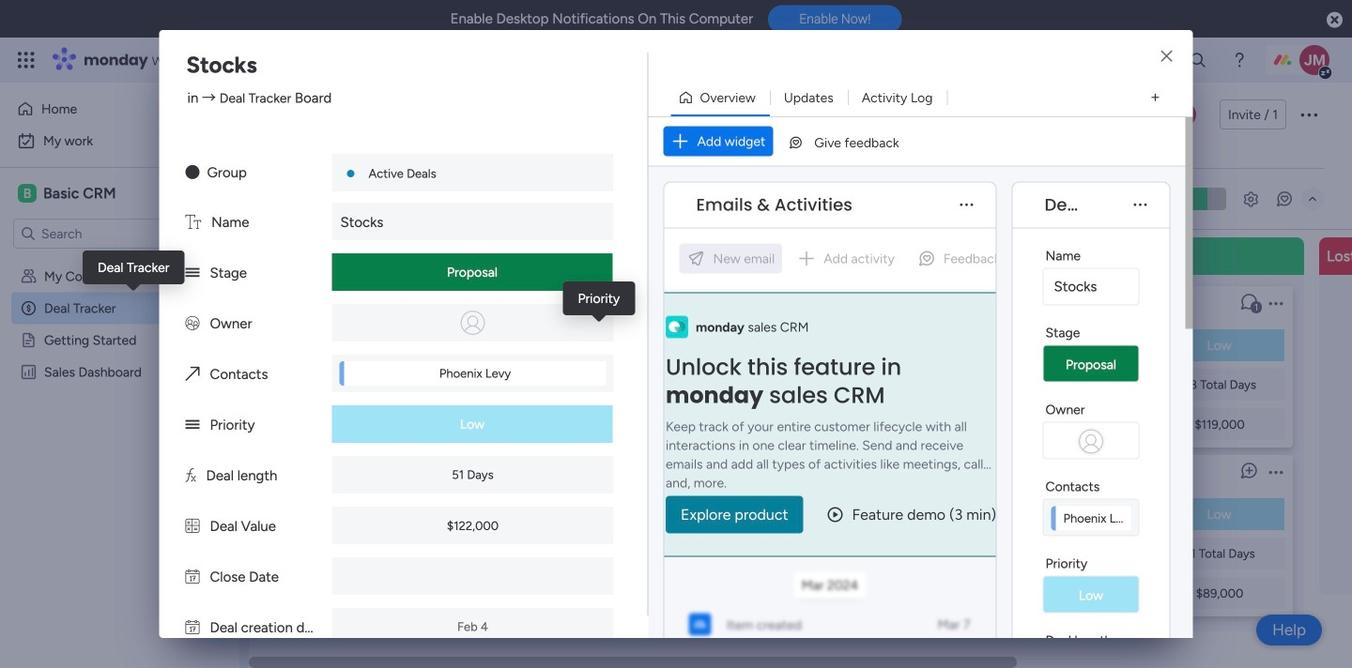 Task type: describe. For each thing, give the bounding box(es) containing it.
add view image
[[503, 145, 511, 159]]

Search in workspace field
[[39, 223, 157, 245]]

arrow down image
[[639, 188, 661, 210]]

2 v2 function small outline image from the top
[[820, 547, 832, 562]]

1 vertical spatial option
[[11, 126, 228, 156]]

dapulse date column image
[[185, 620, 200, 637]]

dapulse numbers column image
[[185, 518, 200, 535]]

v2 sun image
[[185, 164, 200, 181]]

angle down image
[[364, 192, 373, 206]]

0 horizontal spatial v2 status outline image
[[561, 338, 573, 353]]

dapulse close image
[[1327, 11, 1343, 30]]

v2 function small outline image for v2 status outline icon related to the right list box
[[1079, 547, 1091, 562]]

1 horizontal spatial list box
[[812, 279, 1034, 617]]

workspace selection element
[[18, 182, 119, 205]]

v2 multiple person column image
[[185, 316, 200, 332]]

search everything image
[[1189, 51, 1208, 70]]

public dashboard image
[[20, 363, 38, 381]]

0 vertical spatial option
[[11, 94, 200, 124]]

collapse image
[[1306, 192, 1321, 207]]

v2 small numbers digit column outline image for v2 function small outline icon associated with leftmost v2 status outline icon
[[561, 417, 573, 432]]

v2 small numbers digit column outline image for v2 status outline icon related to the right list box v2 function small outline icon
[[1079, 586, 1091, 601]]

new deal image
[[758, 247, 777, 266]]

0 horizontal spatial list box
[[0, 257, 240, 642]]

v2 function small outline image for leftmost v2 status outline icon
[[561, 378, 573, 393]]

1 vertical spatial jeremy miller image
[[1172, 102, 1197, 127]]

add view image
[[1152, 91, 1160, 104]]

help image
[[1230, 51, 1249, 70]]



Task type: vqa. For each thing, say whether or not it's contained in the screenshot.
Close Recently Visited icon
no



Task type: locate. For each thing, give the bounding box(es) containing it.
dialog
[[0, 0, 1352, 669]]

v2 status outline image for the right list box
[[1079, 507, 1091, 522]]

v2 function image
[[185, 468, 196, 485]]

more dots image
[[960, 198, 974, 212]]

v2 function small outline image
[[820, 378, 832, 393], [820, 547, 832, 562]]

1 horizontal spatial jeremy miller image
[[1300, 45, 1330, 75]]

public board image
[[20, 332, 38, 349]]

list box
[[0, 257, 240, 642], [812, 279, 1034, 617], [1072, 279, 1293, 617]]

v2 status outline image
[[1079, 338, 1091, 353]]

jeremy miller image down dapulse close image
[[1300, 45, 1330, 75]]

Search field
[[418, 186, 475, 212]]

v2 status outline image
[[561, 338, 573, 353], [820, 507, 832, 522], [1079, 507, 1091, 522]]

None field
[[692, 193, 858, 217], [1040, 193, 1086, 217], [692, 193, 858, 217], [1040, 193, 1086, 217]]

close image
[[1161, 50, 1173, 63]]

1 v2 status image from the top
[[185, 265, 200, 282]]

v2 board relation small image
[[185, 366, 200, 383]]

select product image
[[17, 51, 36, 70]]

tab
[[492, 137, 522, 167]]

1 horizontal spatial v2 status outline image
[[820, 507, 832, 522]]

0 vertical spatial v2 status image
[[185, 265, 200, 282]]

0 horizontal spatial jeremy miller image
[[1172, 102, 1197, 127]]

v2 status image
[[185, 265, 200, 282], [185, 417, 200, 434]]

tab list
[[285, 137, 1324, 168]]

monday marketplace image
[[1143, 51, 1162, 70]]

v2 status image down v2 board relation small icon
[[185, 417, 200, 434]]

2 horizontal spatial v2 status outline image
[[1079, 507, 1091, 522]]

2 vertical spatial option
[[0, 260, 240, 263]]

1 v2 function small outline image from the top
[[820, 378, 832, 393]]

v2 function small outline image for v2 status outline image
[[1079, 378, 1091, 393]]

1 vertical spatial v2 status image
[[185, 417, 200, 434]]

more dots image
[[1134, 198, 1147, 212]]

workspace image
[[18, 183, 37, 204]]

row group
[[279, 238, 1352, 657]]

v2 search image
[[405, 189, 418, 210]]

0 vertical spatial v2 function small outline image
[[820, 378, 832, 393]]

0 vertical spatial jeremy miller image
[[1300, 45, 1330, 75]]

v2 small numbers digit column outline image for v2 function small outline icon related to v2 status outline image
[[1079, 417, 1091, 432]]

v2 small numbers digit column outline image
[[561, 417, 573, 432], [820, 417, 832, 432], [1079, 417, 1091, 432], [820, 586, 832, 601], [1079, 586, 1091, 601]]

1 vertical spatial v2 function small outline image
[[820, 547, 832, 562]]

v2 function small outline image
[[561, 378, 573, 393], [1079, 378, 1091, 393], [1079, 547, 1091, 562]]

dapulse text column image
[[185, 214, 201, 231]]

2 v2 status image from the top
[[185, 417, 200, 434]]

v2 status image up the v2 multiple person column icon at left top
[[185, 265, 200, 282]]

2 horizontal spatial list box
[[1072, 279, 1293, 617]]

v2 status outline image for list box to the middle
[[820, 507, 832, 522]]

jeremy miller image
[[1300, 45, 1330, 75], [1172, 102, 1197, 127]]

dapulse date column image
[[185, 569, 200, 586]]

jeremy miller image right add view image on the top of page
[[1172, 102, 1197, 127]]

option
[[11, 94, 200, 124], [11, 126, 228, 156], [0, 260, 240, 263]]



